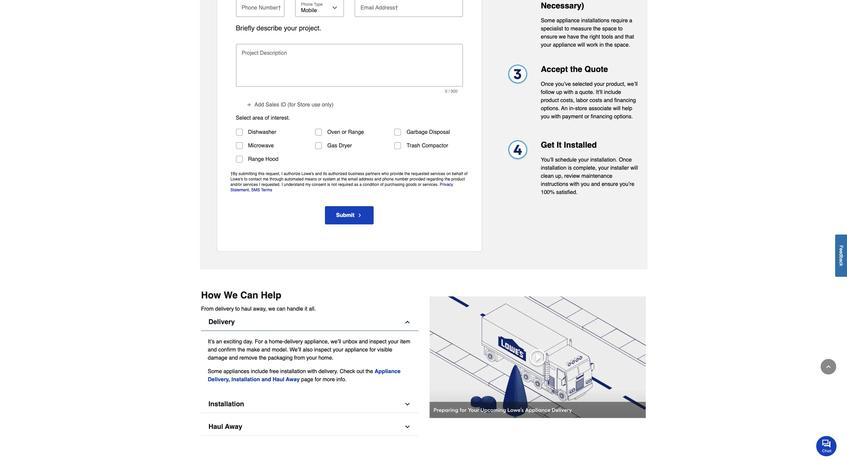 Task type: describe. For each thing, give the bounding box(es) containing it.
this
[[258, 171, 265, 176]]

hood
[[266, 156, 278, 163]]

help
[[261, 290, 281, 301]]

f e e d b a c k
[[839, 245, 844, 266]]

installation inside appliance delivery, installation and haul away
[[232, 377, 260, 383]]

services.
[[423, 182, 439, 187]]

or right oven
[[342, 129, 347, 135]]

its
[[323, 171, 327, 176]]

page for more info.
[[300, 377, 347, 383]]

a inside button
[[839, 259, 844, 261]]

installer
[[611, 165, 629, 171]]

your up the visible
[[388, 339, 399, 345]]

your left project.
[[284, 24, 297, 32]]

the down measure
[[581, 34, 588, 40]]

with inside you'll schedule your installation. once installation is complete, your installer will clean up, review maintenance instructions with you and ensure you're 100% satisfied.
[[570, 181, 580, 187]]

k
[[839, 264, 844, 266]]

appliance,
[[305, 339, 329, 345]]

an icon of a number three. image for get it installed
[[505, 140, 530, 162]]

store
[[575, 106, 587, 112]]

to up have
[[565, 26, 569, 32]]

submit
[[336, 212, 355, 218]]

require
[[611, 18, 628, 24]]

disposal
[[429, 129, 450, 135]]

0 horizontal spatial installation
[[280, 369, 306, 375]]

check
[[340, 369, 355, 375]]

appliance inside 'it's an exciting day. for a home-delivery appliance, we'll unbox and inspect your item and confirm the make and model. we'll also inspect your appliance for visible damage and remove the packaging from your home.'
[[345, 347, 368, 353]]

†
[[231, 171, 233, 176]]

installation.
[[590, 157, 618, 163]]

(for
[[288, 102, 296, 108]]

and left "its" on the left of the page
[[315, 171, 322, 176]]

costs,
[[561, 98, 575, 104]]

add sales id (for store use only) button
[[246, 101, 334, 108]]

product,
[[606, 81, 626, 87]]

can
[[240, 290, 258, 301]]

request,
[[266, 171, 280, 176]]

range hood
[[248, 156, 278, 163]]

you're
[[620, 181, 635, 187]]

business
[[348, 171, 364, 176]]

your inside 'once you've selected your product, we'll follow up with a quote. it'll include product costs, labor costs and financing options. an in-store associate will help you with payment or financing options.'
[[594, 81, 605, 87]]

at
[[337, 177, 340, 182]]

1 horizontal spatial range
[[348, 129, 364, 135]]

you inside you'll schedule your installation. once installation is complete, your installer will clean up, review maintenance instructions with you and ensure you're 100% satisfied.
[[581, 181, 590, 187]]

2 e from the top
[[839, 251, 844, 254]]

home.
[[319, 355, 334, 361]]

gas dryer
[[327, 143, 352, 149]]

it
[[305, 306, 307, 312]]

not
[[331, 182, 337, 187]]

phone
[[382, 177, 394, 182]]

some appliances include free installation with delivery. check out the
[[208, 369, 375, 375]]

your down the unbox in the bottom of the page
[[333, 347, 343, 353]]

the up 'selected'
[[570, 65, 583, 74]]

and inside appliance delivery, installation and haul away
[[262, 377, 271, 383]]

and inside you'll schedule your installation. once installation is complete, your installer will clean up, review maintenance instructions with you and ensure you're 100% satisfied.
[[591, 181, 600, 187]]

an
[[216, 339, 222, 345]]

some appliance installations require a specialist to measure the space to ensure we have the right tools and that your appliance will work in the space.
[[541, 18, 634, 48]]

to left haul
[[235, 306, 240, 312]]

privacy
[[440, 182, 453, 187]]

space.
[[614, 42, 630, 48]]

chat invite button image
[[817, 436, 837, 457]]

compactor
[[422, 143, 448, 149]]

0 vertical spatial services
[[431, 171, 445, 176]]

we'll inside 'once you've selected your product, we'll follow up with a quote. it'll include product costs, labor costs and financing options. an in-store associate will help you with payment or financing options.'
[[627, 81, 638, 87]]

maintenance
[[582, 173, 613, 179]]

i up through
[[282, 171, 283, 176]]

costs
[[590, 98, 602, 104]]

quote.
[[580, 89, 595, 95]]

contact
[[249, 177, 262, 182]]

scroll to top element
[[821, 359, 836, 375]]

an
[[561, 106, 568, 112]]

behalf
[[452, 171, 463, 176]]

add
[[255, 102, 264, 108]]

trash compactor
[[407, 143, 448, 149]]

installation button
[[201, 396, 418, 413]]

provide
[[390, 171, 403, 176]]

exciting
[[224, 339, 242, 345]]

partners
[[366, 171, 380, 176]]

with up the page
[[307, 369, 317, 375]]

1 vertical spatial appliance
[[553, 42, 576, 48]]

100%
[[541, 190, 555, 196]]

id
[[281, 102, 286, 108]]

with up costs,
[[564, 89, 574, 95]]

can
[[277, 306, 286, 312]]

0 horizontal spatial services
[[243, 182, 258, 187]]

0 vertical spatial delivery
[[215, 306, 234, 312]]

the up the number
[[405, 171, 410, 176]]

the up privacy
[[445, 177, 450, 182]]

chevron up image
[[404, 319, 411, 326]]

will inside some appliance installations require a specialist to measure the space to ensure we have the right tools and that your appliance will work in the space.
[[578, 42, 585, 48]]

installation inside button
[[209, 400, 244, 408]]

will inside you'll schedule your installation. once installation is complete, your installer will clean up, review maintenance instructions with you and ensure you're 100% satisfied.
[[631, 165, 638, 171]]

chevron down image for haul away
[[404, 424, 411, 430]]

the up the "required"
[[341, 177, 347, 182]]

work
[[587, 42, 598, 48]]

remove
[[239, 355, 257, 361]]

regarding
[[426, 177, 444, 182]]

payment
[[562, 114, 583, 120]]

the down the day.
[[238, 347, 245, 353]]

appliances
[[223, 369, 249, 375]]

visible
[[377, 347, 392, 353]]

away inside haul away 'button'
[[225, 423, 242, 431]]

on
[[447, 171, 451, 176]]

a inside 'once you've selected your product, we'll follow up with a quote. it'll include product costs, labor costs and financing options. an in-store associate will help you with payment or financing options.'
[[575, 89, 578, 95]]

once you've selected your product, we'll follow up with a quote. it'll include product costs, labor costs and financing options. an in-store associate will help you with payment or financing options.
[[541, 81, 638, 120]]

a inside † by submitting this request, i authorize                         lowe's and its authorized business partners who                         provide the requested services on behalf of lowe's                         to contact me through automated means or system at the                         email address and phone number provided regarding the                         product and/or services i requested. i understand my                         consent is not required as a condition of purchasing                         goods or services.
[[360, 182, 362, 187]]

condition
[[363, 182, 379, 187]]

the down installations
[[593, 26, 601, 32]]

quote
[[585, 65, 608, 74]]

phoneNumber text field
[[239, 0, 282, 14]]

area
[[252, 115, 263, 121]]

page
[[301, 377, 313, 383]]

0 vertical spatial options.
[[541, 106, 560, 112]]

gas
[[327, 143, 337, 149]]

project.
[[299, 24, 321, 32]]

use
[[312, 102, 320, 108]]

purchasing
[[385, 182, 405, 187]]

instructions
[[541, 181, 568, 187]]

and inside some appliance installations require a specialist to measure the space to ensure we have the right tools and that your appliance will work in the space.
[[615, 34, 624, 40]]

1 vertical spatial inspect
[[314, 347, 331, 353]]

get it installed
[[541, 140, 597, 150]]

and down for
[[261, 347, 270, 353]]

1 horizontal spatial financing
[[614, 98, 636, 104]]

i down through
[[282, 182, 283, 187]]

describe
[[257, 24, 282, 32]]

delivery
[[209, 318, 235, 326]]

1 vertical spatial of
[[464, 171, 468, 176]]

2 vertical spatial of
[[380, 182, 384, 187]]

follow
[[541, 89, 555, 95]]

sales
[[266, 102, 279, 108]]

store
[[297, 102, 310, 108]]

chevron up image
[[825, 364, 832, 370]]

appliance delivery, installation and haul away link
[[208, 369, 401, 383]]

oven or range
[[327, 129, 364, 135]]

in
[[600, 42, 604, 48]]

you'll schedule your installation. once installation is complete, your installer will clean up, review maintenance instructions with you and ensure you're 100% satisfied.
[[541, 157, 638, 196]]

have
[[567, 34, 579, 40]]



Task type: locate. For each thing, give the bounding box(es) containing it.
i up , sms terms
[[259, 182, 260, 187]]

installation
[[541, 165, 567, 171], [280, 369, 306, 375]]

1 horizontal spatial ensure
[[602, 181, 618, 187]]

your inside some appliance installations require a specialist to measure the space to ensure we have the right tools and that your appliance will work in the space.
[[541, 42, 552, 48]]

chevron down image
[[404, 401, 411, 408], [404, 424, 411, 430]]

2 horizontal spatial will
[[631, 165, 638, 171]]

a video describing appliance delivery and steps you can take to help ensure a seamless delivery. image
[[429, 297, 646, 418]]

e up 'd'
[[839, 248, 844, 251]]

include inside 'once you've selected your product, we'll follow up with a quote. it'll include product costs, labor costs and financing options. an in-store associate will help you with payment or financing options.'
[[604, 89, 621, 95]]

product down follow
[[541, 98, 559, 104]]

and up associate
[[604, 98, 613, 104]]

select area of interest.
[[236, 115, 290, 121]]

it'll
[[596, 89, 603, 95]]

your down also
[[307, 355, 317, 361]]

briefly describe your project.
[[236, 24, 321, 32]]

will left work
[[578, 42, 585, 48]]

dishwasher
[[248, 129, 276, 135]]

0 vertical spatial appliance
[[557, 18, 580, 24]]

0 vertical spatial lowe's
[[302, 171, 314, 176]]

a right the require
[[629, 18, 632, 24]]

1 e from the top
[[839, 248, 844, 251]]

1 horizontal spatial is
[[568, 165, 572, 171]]

sms
[[251, 188, 260, 192]]

some for some appliances include free installation with delivery. check out the
[[208, 369, 222, 375]]

or down provided
[[418, 182, 422, 187]]

provided
[[410, 177, 425, 182]]

0 horizontal spatial you
[[541, 114, 550, 120]]

haul inside appliance delivery, installation and haul away
[[273, 377, 284, 383]]

emailAddress text field
[[358, 0, 460, 14]]

0 horizontal spatial delivery
[[215, 306, 234, 312]]

1 vertical spatial product
[[452, 177, 465, 182]]

0 vertical spatial once
[[541, 81, 554, 87]]

of right behalf
[[464, 171, 468, 176]]

chevron down image for installation
[[404, 401, 411, 408]]

you down maintenance
[[581, 181, 590, 187]]

0 vertical spatial range
[[348, 129, 364, 135]]

1 vertical spatial for
[[315, 377, 321, 383]]

your down "specialist"
[[541, 42, 552, 48]]

0 vertical spatial an icon of a number three. image
[[505, 64, 530, 87]]

ensure down maintenance
[[602, 181, 618, 187]]

schedule
[[555, 157, 577, 163]]

and inside 'once you've selected your product, we'll follow up with a quote. it'll include product costs, labor costs and financing options. an in-store associate will help you with payment or financing options.'
[[604, 98, 613, 104]]

through
[[270, 177, 283, 182]]

it
[[557, 140, 562, 150]]

email
[[348, 177, 358, 182]]

and down the partners
[[375, 177, 381, 182]]

we'll right product,
[[627, 81, 638, 87]]

your down installation.
[[598, 165, 609, 171]]

range up dryer
[[348, 129, 364, 135]]

1 vertical spatial chevron down image
[[404, 424, 411, 430]]

options. down help
[[614, 114, 633, 120]]

specialist
[[541, 26, 563, 32]]

garbage disposal
[[407, 129, 450, 135]]

, sms terms
[[249, 188, 272, 192]]

number
[[395, 177, 409, 182]]

0 vertical spatial is
[[568, 165, 572, 171]]

and down maintenance
[[591, 181, 600, 187]]

appliance down the unbox in the bottom of the page
[[345, 347, 368, 353]]

1 horizontal spatial options.
[[614, 114, 633, 120]]

and down free
[[262, 377, 271, 383]]

automated
[[285, 177, 304, 182]]

1 horizontal spatial for
[[370, 347, 376, 353]]

1 vertical spatial some
[[208, 369, 222, 375]]

1 horizontal spatial of
[[380, 182, 384, 187]]

is up review
[[568, 165, 572, 171]]

1 horizontal spatial services
[[431, 171, 445, 176]]

0 horizontal spatial options.
[[541, 106, 560, 112]]

a up k
[[839, 259, 844, 261]]

is inside you'll schedule your installation. once installation is complete, your installer will clean up, review maintenance instructions with you and ensure you're 100% satisfied.
[[568, 165, 572, 171]]

for left the visible
[[370, 347, 376, 353]]

i
[[282, 171, 283, 176], [259, 182, 260, 187], [282, 182, 283, 187]]

0 vertical spatial installation
[[541, 165, 567, 171]]

0 horizontal spatial product
[[452, 177, 465, 182]]

will left help
[[613, 106, 621, 112]]

0 vertical spatial away
[[286, 377, 300, 383]]

get
[[541, 140, 555, 150]]

0 horizontal spatial range
[[248, 156, 264, 163]]

e up b
[[839, 251, 844, 254]]

1 vertical spatial financing
[[591, 114, 613, 120]]

services up ,
[[243, 182, 258, 187]]

authorized
[[328, 171, 347, 176]]

packaging
[[268, 355, 293, 361]]

of down phone
[[380, 182, 384, 187]]

installation up up, at right top
[[541, 165, 567, 171]]

you down follow
[[541, 114, 550, 120]]

appliance down have
[[553, 42, 576, 48]]

0 vertical spatial will
[[578, 42, 585, 48]]

the right the in
[[605, 42, 613, 48]]

a right for
[[265, 339, 268, 345]]

delivery inside 'it's an exciting day. for a home-delivery appliance, we'll unbox and inspect your item and confirm the make and model. we'll also inspect your appliance for visible damage and remove the packaging from your home.'
[[284, 339, 303, 345]]

1 vertical spatial installation
[[280, 369, 306, 375]]

e
[[839, 248, 844, 251], [839, 251, 844, 254]]

1 vertical spatial lowe's
[[231, 177, 243, 182]]

plus image
[[246, 102, 252, 107]]

0 horizontal spatial inspect
[[314, 347, 331, 353]]

chevron down image inside haul away 'button'
[[404, 424, 411, 430]]

required
[[338, 182, 353, 187]]

0 vertical spatial inspect
[[370, 339, 387, 345]]

1 vertical spatial range
[[248, 156, 264, 163]]

0 horizontal spatial some
[[208, 369, 222, 375]]

inspect up the visible
[[370, 339, 387, 345]]

inspect up the home.
[[314, 347, 331, 353]]

c
[[839, 261, 844, 264]]

authorize
[[284, 171, 300, 176]]

we left can
[[268, 306, 275, 312]]

associate
[[589, 106, 612, 112]]

and up space.
[[615, 34, 624, 40]]

1 an icon of a number three. image from the top
[[505, 64, 530, 87]]

include down product,
[[604, 89, 621, 95]]

submit button
[[325, 206, 374, 225]]

chevron right image
[[357, 213, 363, 218]]

1 horizontal spatial lowe's
[[302, 171, 314, 176]]

1 vertical spatial include
[[251, 369, 268, 375]]

you'll
[[541, 157, 554, 163]]

include left free
[[251, 369, 268, 375]]

once up follow
[[541, 81, 554, 87]]

and down it's at the left bottom of the page
[[208, 347, 217, 353]]

0 horizontal spatial will
[[578, 42, 585, 48]]

some inside some appliance installations require a specialist to measure the space to ensure we have the right tools and that your appliance will work in the space.
[[541, 18, 555, 24]]

lowe's
[[302, 171, 314, 176], [231, 177, 243, 182]]

review
[[564, 173, 580, 179]]

an icon of a number three. image
[[505, 64, 530, 87], [505, 140, 530, 162]]

appliance
[[375, 369, 401, 375]]

is left "not"
[[327, 182, 330, 187]]

a inside 'it's an exciting day. for a home-delivery appliance, we'll unbox and inspect your item and confirm the make and model. we'll also inspect your appliance for visible damage and remove the packaging from your home.'
[[265, 339, 268, 345]]

0 vertical spatial product
[[541, 98, 559, 104]]

1 chevron down image from the top
[[404, 401, 411, 408]]

select
[[236, 115, 251, 121]]

range down microwave
[[248, 156, 264, 163]]

0 vertical spatial you
[[541, 114, 550, 120]]

ensure
[[541, 34, 558, 40], [602, 181, 618, 187]]

of right area
[[265, 115, 269, 121]]

up,
[[555, 173, 563, 179]]

1 horizontal spatial installation
[[541, 165, 567, 171]]

terms
[[261, 188, 272, 192]]

2 chevron down image from the top
[[404, 424, 411, 430]]

privacy statement link
[[231, 182, 453, 192]]

installation down appliances
[[232, 377, 260, 383]]

1 horizontal spatial away
[[286, 377, 300, 383]]

we left have
[[559, 34, 566, 40]]

statement
[[231, 188, 249, 192]]

some for some appliance installations require a specialist to measure the space to ensure we have the right tools and that your appliance will work in the space.
[[541, 18, 555, 24]]

to down the submitting
[[244, 177, 248, 182]]

submitting
[[239, 171, 257, 176]]

installation up the haul away
[[209, 400, 244, 408]]

0 vertical spatial chevron down image
[[404, 401, 411, 408]]

to down the require
[[618, 26, 623, 32]]

item
[[400, 339, 410, 345]]

0 horizontal spatial financing
[[591, 114, 613, 120]]

0 horizontal spatial we
[[268, 306, 275, 312]]

1 vertical spatial options.
[[614, 114, 633, 120]]

haul inside haul away 'button'
[[209, 423, 223, 431]]

0 vertical spatial financing
[[614, 98, 636, 104]]

2 an icon of a number three. image from the top
[[505, 140, 530, 162]]

delivery
[[215, 306, 234, 312], [284, 339, 303, 345]]

1 horizontal spatial once
[[619, 157, 632, 163]]

help
[[622, 106, 632, 112]]

1 vertical spatial services
[[243, 182, 258, 187]]

0 vertical spatial of
[[265, 115, 269, 121]]

options.
[[541, 106, 560, 112], [614, 114, 633, 120]]

space
[[602, 26, 617, 32]]

chevron down image inside the 'installation' button
[[404, 401, 411, 408]]

a inside some appliance installations require a specialist to measure the space to ensure we have the right tools and that your appliance will work in the space.
[[629, 18, 632, 24]]

once up installer
[[619, 157, 632, 163]]

1 horizontal spatial we'll
[[627, 81, 638, 87]]

some up "specialist"
[[541, 18, 555, 24]]

lowe's up means
[[302, 171, 314, 176]]

300
[[451, 89, 458, 94]]

haul
[[241, 306, 252, 312]]

garbage
[[407, 129, 428, 135]]

financing
[[614, 98, 636, 104], [591, 114, 613, 120]]

as
[[354, 182, 358, 187]]

installation down from on the left
[[280, 369, 306, 375]]

0 horizontal spatial lowe's
[[231, 177, 243, 182]]

0 horizontal spatial once
[[541, 81, 554, 87]]

1 vertical spatial delivery
[[284, 339, 303, 345]]

lowe's up and/or
[[231, 177, 243, 182]]

clean
[[541, 173, 554, 179]]

0 vertical spatial haul
[[273, 377, 284, 383]]

from
[[294, 355, 305, 361]]

f
[[839, 245, 844, 248]]

1 vertical spatial ensure
[[602, 181, 618, 187]]

0 vertical spatial installation
[[232, 377, 260, 383]]

or down store
[[585, 114, 589, 120]]

an icon of a number three. image for accept the quote
[[505, 64, 530, 87]]

satisfied.
[[556, 190, 578, 196]]

a right as
[[360, 182, 362, 187]]

product inside † by submitting this request, i authorize                         lowe's and its authorized business partners who                         provide the requested services on behalf of lowe's                         to contact me through automated means or system at the                         email address and phone number provided regarding the                         product and/or services i requested. i understand my                         consent is not required as a condition of purchasing                         goods or services.
[[452, 177, 465, 182]]

2 vertical spatial will
[[631, 165, 638, 171]]

and down confirm
[[229, 355, 238, 361]]

1 vertical spatial will
[[613, 106, 621, 112]]

or
[[585, 114, 589, 120], [342, 129, 347, 135], [318, 177, 322, 182], [418, 182, 422, 187]]

is inside † by submitting this request, i authorize                         lowe's and its authorized business partners who                         provide the requested services on behalf of lowe's                         to contact me through automated means or system at the                         email address and phone number provided regarding the                         product and/or services i requested. i understand my                         consent is not required as a condition of purchasing                         goods or services.
[[327, 182, 330, 187]]

1 horizontal spatial we
[[559, 34, 566, 40]]

projectDescription text field
[[239, 54, 460, 83]]

financing up help
[[614, 98, 636, 104]]

1 vertical spatial you
[[581, 181, 590, 187]]

and right the unbox in the bottom of the page
[[359, 339, 368, 345]]

installation inside you'll schedule your installation. once installation is complete, your installer will clean up, review maintenance instructions with you and ensure you're 100% satisfied.
[[541, 165, 567, 171]]

info.
[[336, 377, 347, 383]]

1 horizontal spatial some
[[541, 18, 555, 24]]

options. left the an
[[541, 106, 560, 112]]

we inside some appliance installations require a specialist to measure the space to ensure we have the right tools and that your appliance will work in the space.
[[559, 34, 566, 40]]

with down review
[[570, 181, 580, 187]]

1 horizontal spatial inspect
[[370, 339, 387, 345]]

delivery up delivery
[[215, 306, 234, 312]]

0 vertical spatial ensure
[[541, 34, 558, 40]]

away
[[286, 377, 300, 383], [225, 423, 242, 431]]

once
[[541, 81, 554, 87], [619, 157, 632, 163]]

0 horizontal spatial away
[[225, 423, 242, 431]]

briefly
[[236, 24, 255, 32]]

right
[[590, 34, 600, 40]]

0 horizontal spatial is
[[327, 182, 330, 187]]

a up labor
[[575, 89, 578, 95]]

requested
[[411, 171, 429, 176]]

you
[[541, 114, 550, 120], [581, 181, 590, 187]]

for right the page
[[315, 377, 321, 383]]

0 horizontal spatial haul
[[209, 423, 223, 431]]

interest.
[[271, 115, 290, 121]]

the right out
[[366, 369, 373, 375]]

0 horizontal spatial for
[[315, 377, 321, 383]]

privacy statement
[[231, 182, 453, 192]]

away inside appliance delivery, installation and haul away
[[286, 377, 300, 383]]

0 / 300
[[445, 89, 458, 94]]

1 horizontal spatial product
[[541, 98, 559, 104]]

1 vertical spatial is
[[327, 182, 330, 187]]

it's an exciting day. for a home-delivery appliance, we'll unbox and inspect your item and confirm the make and model. we'll also inspect your appliance for visible damage and remove the packaging from your home.
[[208, 339, 410, 361]]

0 horizontal spatial we'll
[[331, 339, 341, 345]]

1 horizontal spatial include
[[604, 89, 621, 95]]

1 vertical spatial an icon of a number three. image
[[505, 140, 530, 162]]

model.
[[272, 347, 288, 353]]

2 vertical spatial appliance
[[345, 347, 368, 353]]

product down behalf
[[452, 177, 465, 182]]

all.
[[309, 306, 316, 312]]

ensure inside you'll schedule your installation. once installation is complete, your installer will clean up, review maintenance instructions with you and ensure you're 100% satisfied.
[[602, 181, 618, 187]]

delivery button
[[201, 314, 418, 331]]

delivery,
[[208, 377, 230, 383]]

0 vertical spatial for
[[370, 347, 376, 353]]

product inside 'once you've selected your product, we'll follow up with a quote. it'll include product costs, labor costs and financing options. an in-store associate will help you with payment or financing options.'
[[541, 98, 559, 104]]

0 vertical spatial we'll
[[627, 81, 638, 87]]

1 horizontal spatial will
[[613, 106, 621, 112]]

your up complete,
[[578, 157, 589, 163]]

consent
[[312, 182, 326, 187]]

2 horizontal spatial of
[[464, 171, 468, 176]]

also
[[303, 347, 313, 353]]

appliance
[[557, 18, 580, 24], [553, 42, 576, 48], [345, 347, 368, 353]]

for inside 'it's an exciting day. for a home-delivery appliance, we'll unbox and inspect your item and confirm the make and model. we'll also inspect your appliance for visible damage and remove the packaging from your home.'
[[370, 347, 376, 353]]

1 vertical spatial we
[[268, 306, 275, 312]]

financing down associate
[[591, 114, 613, 120]]

delivery up we'll
[[284, 339, 303, 345]]

once inside you'll schedule your installation. once installation is complete, your installer will clean up, review maintenance instructions with you and ensure you're 100% satisfied.
[[619, 157, 632, 163]]

1 vertical spatial we'll
[[331, 339, 341, 345]]

labor
[[576, 98, 588, 104]]

1 horizontal spatial delivery
[[284, 339, 303, 345]]

me
[[263, 177, 269, 182]]

to inside † by submitting this request, i authorize                         lowe's and its authorized business partners who                         provide the requested services on behalf of lowe's                         to contact me through automated means or system at the                         email address and phone number provided regarding the                         product and/or services i requested. i understand my                         consent is not required as a condition of purchasing                         goods or services.
[[244, 177, 248, 182]]

some up delivery,
[[208, 369, 222, 375]]

1 vertical spatial once
[[619, 157, 632, 163]]

product
[[541, 98, 559, 104], [452, 177, 465, 182]]

1 vertical spatial installation
[[209, 400, 244, 408]]

services up regarding
[[431, 171, 445, 176]]

haul
[[273, 377, 284, 383], [209, 423, 223, 431]]

we'll left the unbox in the bottom of the page
[[331, 339, 341, 345]]

accept
[[541, 65, 568, 74]]

your up "it'll"
[[594, 81, 605, 87]]

1 horizontal spatial you
[[581, 181, 590, 187]]

handle
[[287, 306, 303, 312]]

ensure inside some appliance installations require a specialist to measure the space to ensure we have the right tools and that your appliance will work in the space.
[[541, 34, 558, 40]]

appliance up measure
[[557, 18, 580, 24]]

will inside 'once you've selected your product, we'll follow up with a quote. it'll include product costs, labor costs and financing options. an in-store associate will help you with payment or financing options.'
[[613, 106, 621, 112]]

0 horizontal spatial of
[[265, 115, 269, 121]]

1 horizontal spatial haul
[[273, 377, 284, 383]]

or inside 'once you've selected your product, we'll follow up with a quote. it'll include product costs, labor costs and financing options. an in-store associate will help you with payment or financing options.'
[[585, 114, 589, 120]]

we'll inside 'it's an exciting day. for a home-delivery appliance, we'll unbox and inspect your item and confirm the make and model. we'll also inspect your appliance for visible damage and remove the packaging from your home.'
[[331, 339, 341, 345]]

0 horizontal spatial ensure
[[541, 34, 558, 40]]

1 vertical spatial haul
[[209, 423, 223, 431]]

or up consent
[[318, 177, 322, 182]]

0 vertical spatial include
[[604, 89, 621, 95]]

ensure down "specialist"
[[541, 34, 558, 40]]

0 vertical spatial we
[[559, 34, 566, 40]]

system
[[323, 177, 336, 182]]

is
[[568, 165, 572, 171], [327, 182, 330, 187]]

0 horizontal spatial include
[[251, 369, 268, 375]]

home-
[[269, 339, 284, 345]]

the down make
[[259, 355, 267, 361]]

you inside 'once you've selected your product, we'll follow up with a quote. it'll include product costs, labor costs and financing options. an in-store associate will help you with payment or financing options.'
[[541, 114, 550, 120]]

will right installer
[[631, 165, 638, 171]]

1 vertical spatial away
[[225, 423, 242, 431]]

with left payment
[[551, 114, 561, 120]]

once inside 'once you've selected your product, we'll follow up with a quote. it'll include product costs, labor costs and financing options. an in-store associate will help you with payment or financing options.'
[[541, 81, 554, 87]]

appliance delivery, installation and haul away
[[208, 369, 401, 383]]



Task type: vqa. For each thing, say whether or not it's contained in the screenshot.
Dishwasher
yes



